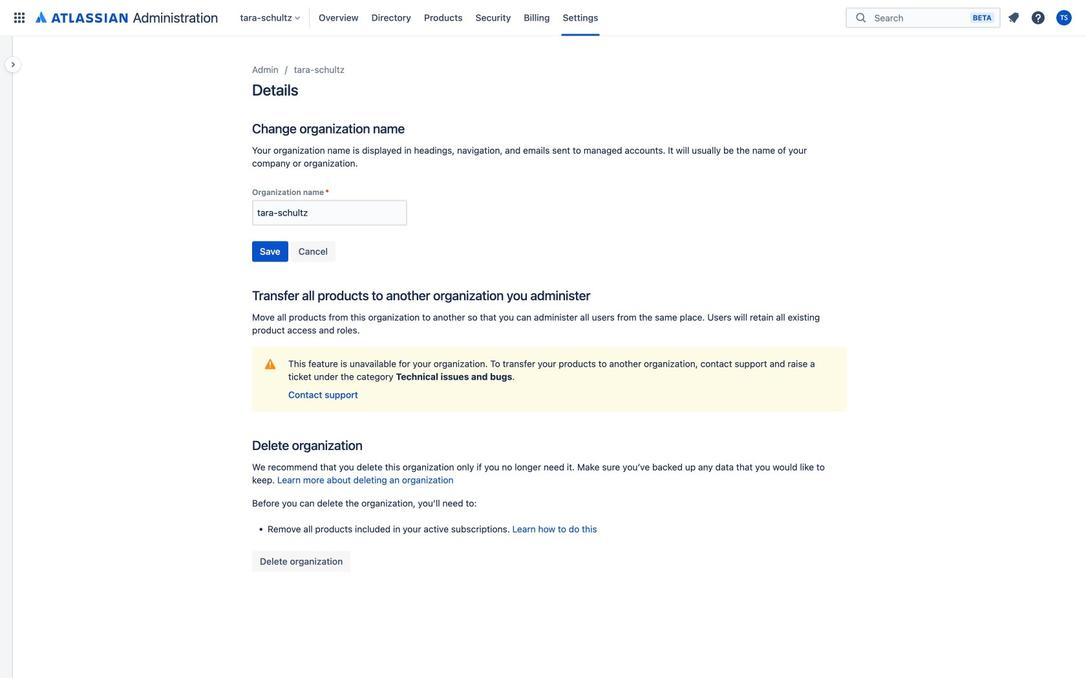 Task type: describe. For each thing, give the bounding box(es) containing it.
toggle navigation image
[[0, 52, 28, 78]]

appswitcher icon image
[[12, 10, 27, 26]]

account image
[[1057, 10, 1072, 26]]



Task type: locate. For each thing, give the bounding box(es) containing it.
None field
[[253, 201, 406, 225]]

banner
[[0, 0, 1086, 36]]

help icon image
[[1031, 10, 1046, 26]]

global navigation element
[[8, 0, 846, 36]]

atlassian image
[[36, 9, 128, 25], [36, 9, 128, 25]]

search icon image
[[854, 11, 869, 24]]

Search field
[[871, 6, 970, 29]]



Task type: vqa. For each thing, say whether or not it's contained in the screenshot.
"2023" to the bottom
no



